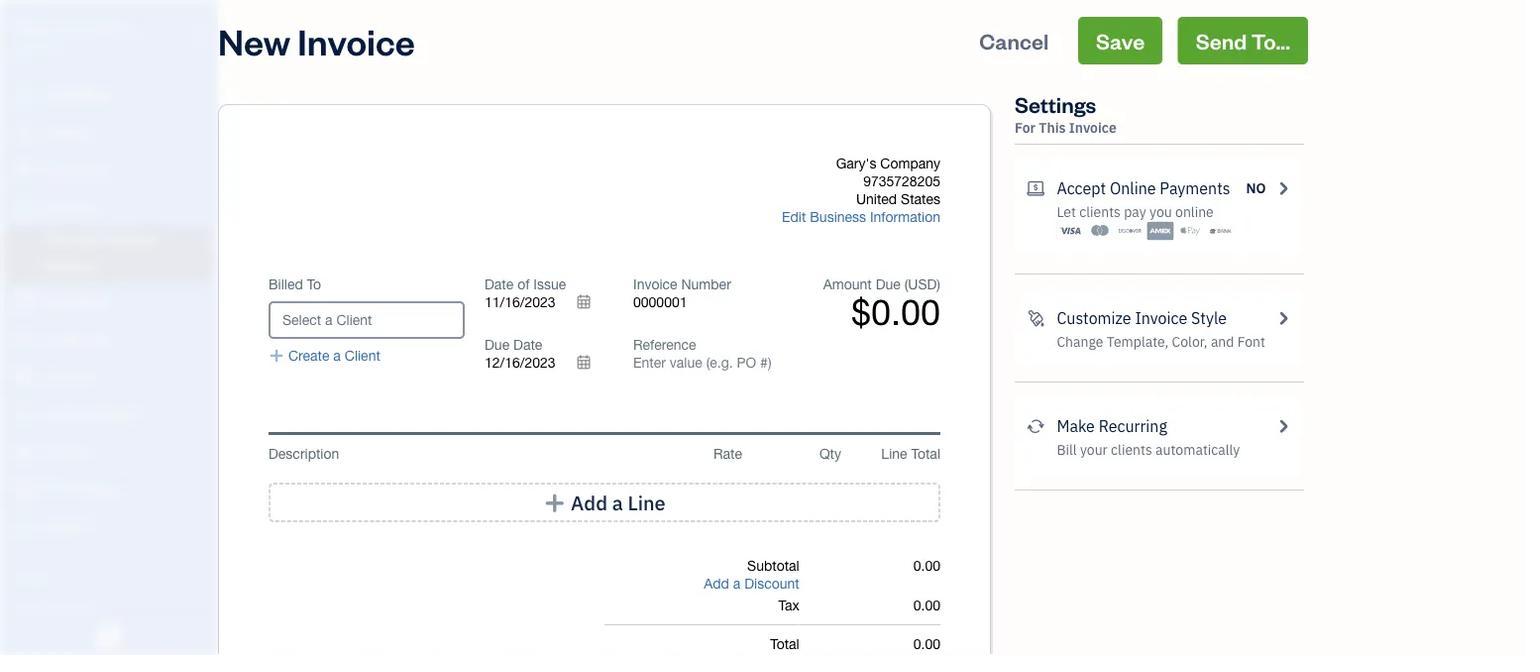 Task type: vqa. For each thing, say whether or not it's contained in the screenshot.
THE CREDIT on the right bottom of the page
no



Task type: describe. For each thing, give the bounding box(es) containing it.
date inside 'due date 12/16/2023'
[[513, 336, 543, 353]]

plus image
[[269, 347, 285, 365]]

invoice image
[[13, 199, 37, 219]]

1 vertical spatial clients
[[1111, 441, 1152, 459]]

accept
[[1057, 178, 1106, 199]]

bill
[[1057, 441, 1077, 459]]

usd
[[908, 276, 937, 292]]

issue
[[533, 276, 566, 292]]

cancel button
[[962, 17, 1067, 64]]

and
[[1211, 333, 1234, 351]]

add inside subtotal add a discount tax
[[704, 575, 729, 592]]

online
[[1110, 178, 1156, 199]]

0 vertical spatial date
[[485, 276, 514, 292]]

main element
[[0, 0, 268, 655]]

save button
[[1078, 17, 1163, 64]]

)
[[937, 276, 941, 292]]

refresh image
[[1027, 414, 1045, 438]]

a inside subtotal add a discount tax
[[733, 575, 741, 592]]

save
[[1096, 26, 1145, 55]]

send to... button
[[1178, 17, 1308, 64]]

invoice inside settings for this invoice
[[1069, 118, 1117, 137]]

information
[[870, 209, 941, 225]]

3 0.00 from the top
[[914, 636, 941, 652]]

send
[[1196, 26, 1247, 55]]

let
[[1057, 203, 1076, 221]]

tax
[[778, 597, 800, 614]]

amount
[[823, 276, 872, 292]]

bank image
[[1207, 221, 1234, 241]]

Enter an Invoice # text field
[[633, 294, 688, 311]]

add a line button
[[269, 483, 941, 522]]

chevronright image for customize invoice style
[[1274, 306, 1292, 330]]

change template, color, and font
[[1057, 333, 1266, 351]]

report image
[[13, 518, 37, 538]]

online
[[1176, 203, 1214, 221]]

a for create
[[333, 347, 341, 364]]

apple pay image
[[1177, 221, 1204, 241]]

2 0.00 from the top
[[914, 597, 941, 614]]

rate
[[714, 446, 742, 462]]

united
[[856, 191, 897, 207]]

color,
[[1172, 333, 1208, 351]]

font
[[1238, 333, 1266, 351]]

estimate image
[[13, 162, 37, 181]]

Client text field
[[271, 303, 463, 337]]

discover image
[[1117, 221, 1144, 241]]

chevronright image for make recurring
[[1274, 414, 1292, 438]]

let clients pay you online
[[1057, 203, 1214, 221]]

add a line
[[571, 490, 666, 515]]

owner
[[16, 40, 52, 56]]

discount
[[745, 575, 800, 592]]

payments
[[1160, 178, 1231, 199]]

new invoice
[[218, 17, 415, 64]]

mastercard image
[[1087, 221, 1114, 241]]

subtotal
[[747, 558, 800, 574]]

project image
[[13, 368, 37, 388]]

send to...
[[1196, 26, 1290, 55]]

states
[[901, 191, 941, 207]]

your
[[1080, 441, 1108, 459]]

gary's for gary's company owner
[[16, 17, 62, 38]]



Task type: locate. For each thing, give the bounding box(es) containing it.
you
[[1150, 203, 1172, 221]]

1 vertical spatial chevronright image
[[1274, 414, 1292, 438]]

create
[[288, 347, 330, 364]]

12/16/2023
[[485, 354, 556, 371]]

0 vertical spatial 0.00
[[914, 558, 941, 574]]

2 horizontal spatial a
[[733, 575, 741, 592]]

edit
[[782, 209, 806, 225]]

client image
[[13, 124, 37, 144]]

billed to
[[269, 276, 321, 292]]

bill your clients automatically
[[1057, 441, 1240, 459]]

chevronright image
[[1274, 176, 1292, 200]]

0 horizontal spatial company
[[66, 17, 134, 38]]

0 vertical spatial company
[[66, 17, 134, 38]]

gary's for gary's company 9735728205 united states edit business information
[[836, 155, 877, 171]]

a right plus image
[[612, 490, 623, 515]]

gary's company 9735728205 united states edit business information
[[782, 155, 941, 225]]

for
[[1015, 118, 1036, 137]]

gary's inside "gary's company 9735728205 united states edit business information"
[[836, 155, 877, 171]]

add left discount
[[704, 575, 729, 592]]

Reference Number text field
[[633, 354, 773, 371]]

0 horizontal spatial total
[[770, 636, 800, 652]]

gary's company owner
[[16, 17, 134, 56]]

line total
[[881, 446, 941, 462]]

1 vertical spatial company
[[880, 155, 941, 171]]

make
[[1057, 416, 1095, 437]]

total
[[911, 446, 941, 462], [770, 636, 800, 652]]

0 horizontal spatial line
[[628, 490, 666, 515]]

pay
[[1124, 203, 1146, 221]]

chart image
[[13, 481, 37, 501]]

1 vertical spatial gary's
[[836, 155, 877, 171]]

expense image
[[13, 330, 37, 350]]

a
[[333, 347, 341, 364], [612, 490, 623, 515], [733, 575, 741, 592]]

create a client
[[288, 347, 380, 364]]

1 vertical spatial 0.00
[[914, 597, 941, 614]]

add a discount button
[[704, 575, 800, 593]]

line right plus image
[[628, 490, 666, 515]]

gary's up united
[[836, 155, 877, 171]]

company inside "gary's company 9735728205 united states edit business information"
[[880, 155, 941, 171]]

make recurring
[[1057, 416, 1167, 437]]

amount due ( usd ) $0.00
[[823, 276, 941, 332]]

timer image
[[13, 405, 37, 425]]

line right qty at right bottom
[[881, 446, 907, 462]]

date
[[485, 276, 514, 292], [513, 336, 543, 353]]

0 horizontal spatial gary's
[[16, 17, 62, 38]]

payment image
[[13, 292, 37, 312]]

0 horizontal spatial add
[[571, 490, 608, 515]]

gary's up owner
[[16, 17, 62, 38]]

date of issue
[[485, 276, 566, 292]]

date left "of"
[[485, 276, 514, 292]]

gary's inside gary's company owner
[[16, 17, 62, 38]]

Issue date in MM/DD/YYYY format text field
[[485, 294, 604, 311]]

this
[[1039, 118, 1066, 137]]

2 chevronright image from the top
[[1274, 414, 1292, 438]]

12/16/2023 button
[[485, 354, 604, 372]]

line inside button
[[628, 490, 666, 515]]

template,
[[1107, 333, 1169, 351]]

1 horizontal spatial line
[[881, 446, 907, 462]]

0 vertical spatial a
[[333, 347, 341, 364]]

due
[[876, 276, 901, 292], [485, 336, 510, 353]]

2 vertical spatial a
[[733, 575, 741, 592]]

1 vertical spatial total
[[770, 636, 800, 652]]

1 horizontal spatial total
[[911, 446, 941, 462]]

1 vertical spatial a
[[612, 490, 623, 515]]

to
[[307, 276, 321, 292]]

settings for this invoice
[[1015, 90, 1117, 137]]

new
[[218, 17, 291, 64]]

a left client
[[333, 347, 341, 364]]

client
[[345, 347, 380, 364]]

0 vertical spatial gary's
[[16, 17, 62, 38]]

2 vertical spatial 0.00
[[914, 636, 941, 652]]

1 horizontal spatial a
[[612, 490, 623, 515]]

line
[[881, 446, 907, 462], [628, 490, 666, 515]]

a inside create a client button
[[333, 347, 341, 364]]

invoice number
[[633, 276, 731, 292]]

$0.00
[[851, 290, 941, 332]]

(
[[905, 276, 908, 292]]

freshbooks image
[[93, 623, 125, 647]]

0 horizontal spatial a
[[333, 347, 341, 364]]

a for add
[[612, 490, 623, 515]]

0 vertical spatial total
[[911, 446, 941, 462]]

customize
[[1057, 308, 1132, 329]]

clients
[[1080, 203, 1121, 221], [1111, 441, 1152, 459]]

plus image
[[543, 493, 566, 512]]

description
[[269, 446, 339, 462]]

1 horizontal spatial due
[[876, 276, 901, 292]]

subtotal add a discount tax
[[704, 558, 800, 614]]

accept online payments
[[1057, 178, 1231, 199]]

0.00
[[914, 558, 941, 574], [914, 597, 941, 614], [914, 636, 941, 652]]

0 horizontal spatial due
[[485, 336, 510, 353]]

reference
[[633, 336, 696, 353]]

create a client button
[[269, 347, 380, 365]]

company
[[66, 17, 134, 38], [880, 155, 941, 171]]

1 vertical spatial due
[[485, 336, 510, 353]]

settings
[[1015, 90, 1096, 118]]

of
[[518, 276, 530, 292]]

1 0.00 from the top
[[914, 558, 941, 574]]

1 vertical spatial line
[[628, 490, 666, 515]]

a inside add a line button
[[612, 490, 623, 515]]

0 vertical spatial clients
[[1080, 203, 1121, 221]]

no
[[1246, 179, 1266, 197]]

1 chevronright image from the top
[[1274, 306, 1292, 330]]

dashboard image
[[13, 86, 37, 106]]

1 vertical spatial date
[[513, 336, 543, 353]]

9735728205
[[863, 173, 941, 189]]

0 vertical spatial line
[[881, 446, 907, 462]]

company for gary's company 9735728205 united states edit business information
[[880, 155, 941, 171]]

due inside 'due date 12/16/2023'
[[485, 336, 510, 353]]

company inside gary's company owner
[[66, 17, 134, 38]]

total down tax
[[770, 636, 800, 652]]

due up the 12/16/2023
[[485, 336, 510, 353]]

due date 12/16/2023
[[485, 336, 556, 371]]

business
[[810, 209, 866, 225]]

cancel
[[980, 26, 1049, 55]]

customize invoice style
[[1057, 308, 1227, 329]]

money image
[[13, 443, 37, 463]]

0 vertical spatial due
[[876, 276, 901, 292]]

0 vertical spatial add
[[571, 490, 608, 515]]

qty
[[820, 446, 841, 462]]

total right qty at right bottom
[[911, 446, 941, 462]]

add inside button
[[571, 490, 608, 515]]

1 horizontal spatial add
[[704, 575, 729, 592]]

number
[[681, 276, 731, 292]]

add
[[571, 490, 608, 515], [704, 575, 729, 592]]

visa image
[[1057, 221, 1084, 241]]

1 horizontal spatial gary's
[[836, 155, 877, 171]]

date up the 12/16/2023
[[513, 336, 543, 353]]

edit business information button
[[782, 208, 941, 226]]

clients down accept
[[1080, 203, 1121, 221]]

gary's
[[16, 17, 62, 38], [836, 155, 877, 171]]

style
[[1191, 308, 1227, 329]]

add right plus image
[[571, 490, 608, 515]]

1 vertical spatial add
[[704, 575, 729, 592]]

onlinesales image
[[1027, 176, 1045, 200]]

due left (
[[876, 276, 901, 292]]

apps image
[[15, 569, 212, 585]]

company for gary's company owner
[[66, 17, 134, 38]]

invoice
[[298, 17, 415, 64], [1069, 118, 1117, 137], [633, 276, 678, 292], [1135, 308, 1188, 329]]

billed
[[269, 276, 303, 292]]

clients down recurring
[[1111, 441, 1152, 459]]

paintbrush image
[[1027, 306, 1045, 330]]

due inside amount due ( usd ) $0.00
[[876, 276, 901, 292]]

recurring
[[1099, 416, 1167, 437]]

american express image
[[1147, 221, 1174, 241]]

0 vertical spatial chevronright image
[[1274, 306, 1292, 330]]

automatically
[[1156, 441, 1240, 459]]

chevronright image
[[1274, 306, 1292, 330], [1274, 414, 1292, 438]]

to...
[[1251, 26, 1290, 55]]

1 horizontal spatial company
[[880, 155, 941, 171]]

a left discount
[[733, 575, 741, 592]]

change
[[1057, 333, 1104, 351]]

team members image
[[15, 601, 212, 616]]



